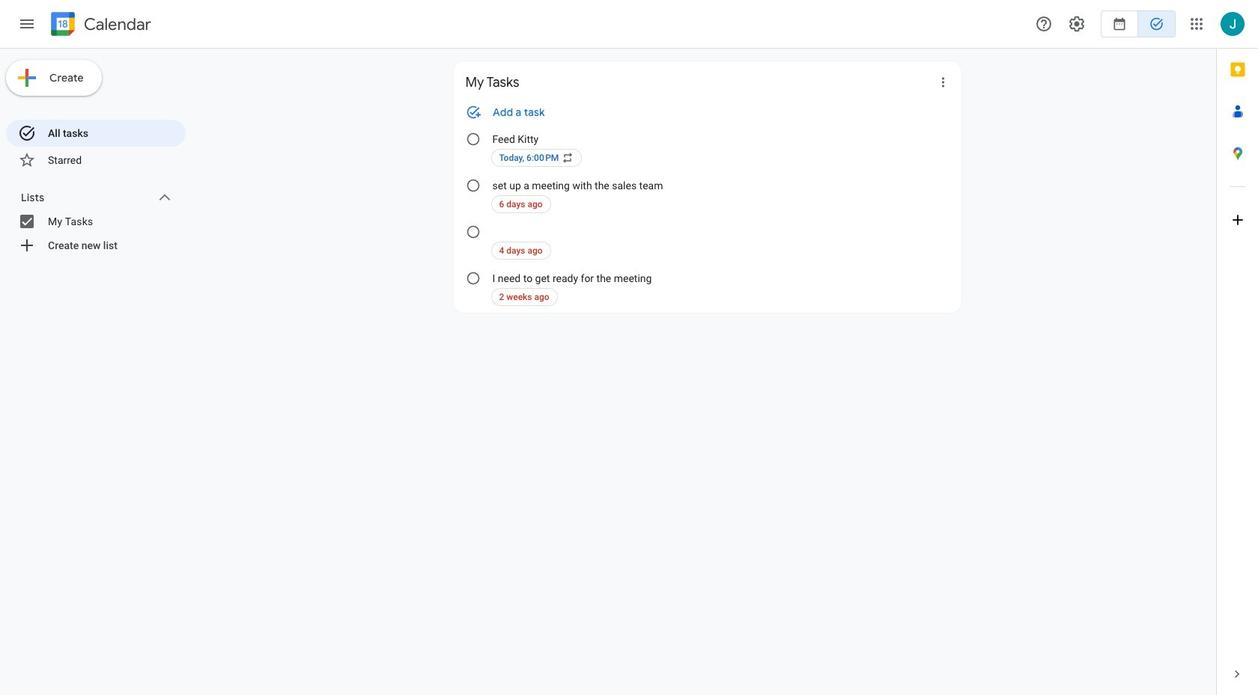 Task type: describe. For each thing, give the bounding box(es) containing it.
heading inside calendar element
[[81, 15, 151, 33]]

calendar element
[[48, 9, 151, 42]]

settings menu image
[[1068, 15, 1086, 33]]

tasks sidebar image
[[18, 15, 36, 33]]



Task type: vqa. For each thing, say whether or not it's contained in the screenshot.
December 6 element
no



Task type: locate. For each thing, give the bounding box(es) containing it.
tab list
[[1217, 49, 1258, 654]]

heading
[[81, 15, 151, 33]]

support menu image
[[1035, 15, 1053, 33]]



